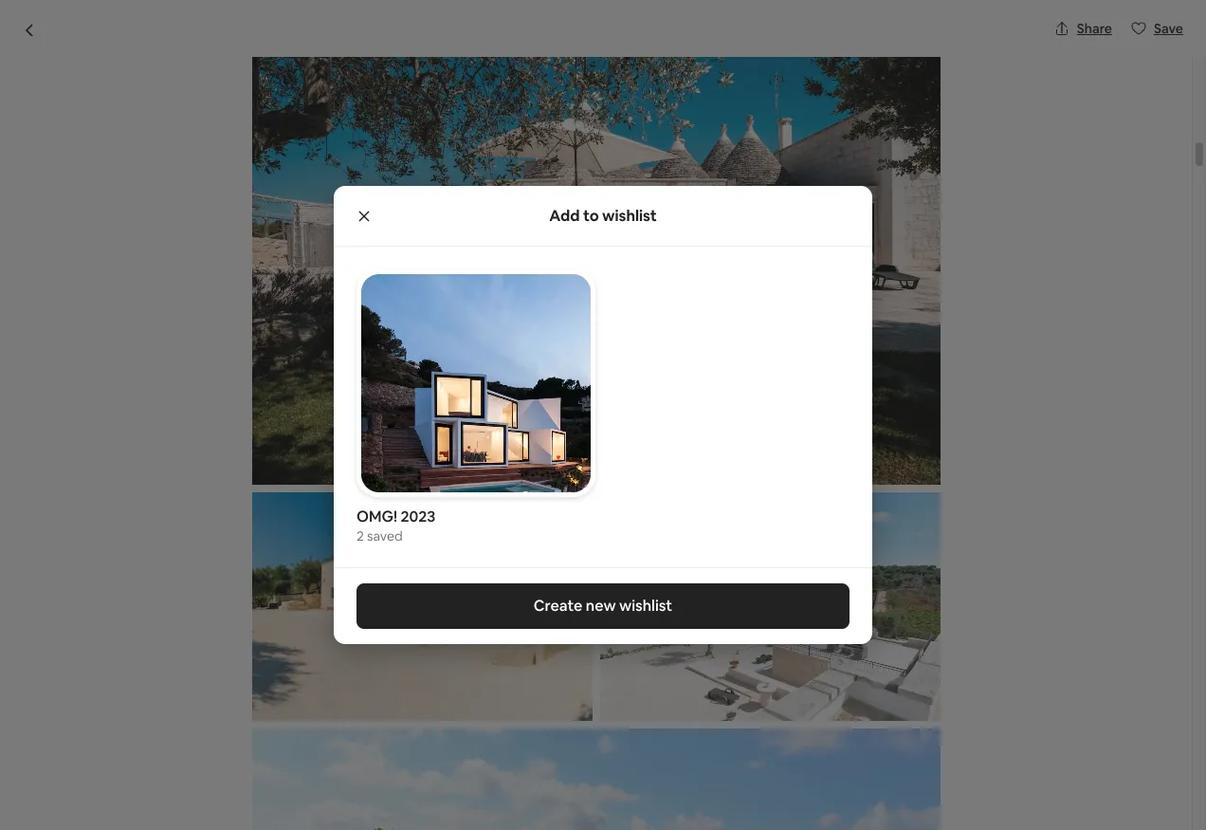 Task type: describe. For each thing, give the bounding box(es) containing it.
tenuta semeraro trulli image 2 image
[[604, 180, 856, 399]]

100%
[[137, 779, 168, 796]]

2
[[357, 527, 364, 545]]

hosted
[[135, 647, 204, 674]]

$2,365
[[793, 672, 859, 698]]

tenuta semeraro trulli image 4 image
[[864, 180, 1117, 399]]

create
[[534, 596, 583, 616]]

create new wishlist button
[[357, 583, 850, 629]]

trullo
[[76, 647, 131, 674]]

total
[[793, 699, 824, 716]]

10
[[160, 679, 176, 699]]

share button
[[1047, 12, 1120, 45]]

11
[[262, 679, 274, 699]]

bedrooms
[[179, 679, 251, 699]]

rating.
[[430, 779, 469, 796]]

before
[[827, 699, 868, 716]]

new
[[586, 596, 616, 616]]

2023
[[401, 507, 436, 527]]

omg!
[[357, 507, 398, 527]]

11/26/2023 button
[[793, 739, 1092, 792]]

share
[[1078, 20, 1113, 37]]

gave
[[273, 779, 303, 796]]

cisternino, puglia, italy, italy button
[[220, 135, 393, 157]]

tenuta semeraro trulli image 5 image
[[864, 407, 1117, 618]]

$2,365 $1,683 total before taxes
[[793, 672, 926, 716]]

save
[[1155, 20, 1184, 37]]

2 · from the left
[[316, 679, 319, 699]]

11/26/2023
[[805, 764, 872, 781]]

cisternino,
[[220, 138, 288, 155]]

trulli
[[280, 97, 335, 129]]

omg! 2023 2 saved
[[357, 507, 436, 545]]

5-
[[391, 779, 404, 796]]

wishlist for omg! 2023, 2 saved group
[[357, 269, 596, 545]]



Task type: vqa. For each thing, say whether or not it's contained in the screenshot.
100% in the bottom of the page
yes



Task type: locate. For each thing, give the bounding box(es) containing it.
wishlist for create new wishlist
[[620, 596, 673, 616]]

tenuta semeraro trulli image 3 image
[[604, 407, 856, 618]]

a
[[381, 779, 388, 796]]

saved
[[367, 527, 403, 545]]

· left '11'
[[255, 679, 258, 699]]

0 vertical spatial wishlist
[[603, 205, 657, 225]]

1 vertical spatial wishlist
[[620, 596, 673, 616]]

listing image 10 image
[[252, 23, 941, 485], [252, 23, 941, 485]]

listing image 13 image
[[252, 728, 941, 830], [252, 728, 941, 830]]

dialog containing share
[[0, 0, 1207, 830]]

learn more about the host, francesco. image
[[630, 648, 683, 701], [630, 648, 683, 701]]

by francesco
[[209, 647, 338, 674]]

recent
[[186, 779, 226, 796]]

star
[[404, 779, 427, 796]]

create new wishlist
[[534, 596, 673, 616]]

4.5
[[322, 679, 343, 699]]

1 · from the left
[[255, 679, 258, 699]]

tenuta semeraro trulli image 1 image
[[76, 180, 596, 618]]

$1,683
[[863, 672, 926, 698]]

baths
[[346, 679, 386, 699]]

tenuta semeraro trulli cisternino, puglia, italy, italy
[[76, 97, 393, 155]]

italy,
[[334, 138, 364, 155]]

add
[[550, 205, 580, 225]]

puglia,
[[290, 138, 331, 155]]

· left 4.5
[[316, 679, 319, 699]]

None search field
[[429, 15, 763, 61]]

wishlist for add to wishlist
[[603, 205, 657, 225]]

0 horizontal spatial ·
[[255, 679, 258, 699]]

1 horizontal spatial ·
[[316, 679, 319, 699]]

of
[[171, 779, 184, 796]]

100% of recent guests gave the location a 5-star rating.
[[137, 779, 469, 796]]

wishlist inside button
[[620, 596, 673, 616]]

add to wishlist
[[550, 205, 657, 225]]

listing image 12 image
[[600, 493, 941, 721], [600, 493, 941, 721]]

the
[[306, 779, 326, 796]]

beds
[[277, 679, 312, 699]]

profile element
[[786, 0, 1117, 76]]

tenuta
[[76, 97, 156, 129]]

wishlist
[[603, 205, 657, 225], [620, 596, 673, 616]]

to
[[583, 205, 599, 225]]

semeraro
[[162, 97, 274, 129]]

location
[[329, 779, 378, 796]]

trullo hosted by francesco 10 bedrooms · 11 beds · 4.5 baths
[[76, 647, 386, 699]]

save button
[[1124, 12, 1192, 45]]

listing image 11 image
[[252, 493, 593, 721], [252, 493, 593, 721]]

dialog
[[0, 0, 1207, 830]]

·
[[255, 679, 258, 699], [316, 679, 319, 699]]

italy
[[366, 138, 393, 155]]

guests
[[229, 779, 270, 796]]

add to wishlist dialog
[[334, 186, 873, 644]]

wishlist right to
[[603, 205, 657, 225]]

taxes
[[871, 699, 904, 716]]

wishlist right new
[[620, 596, 673, 616]]



